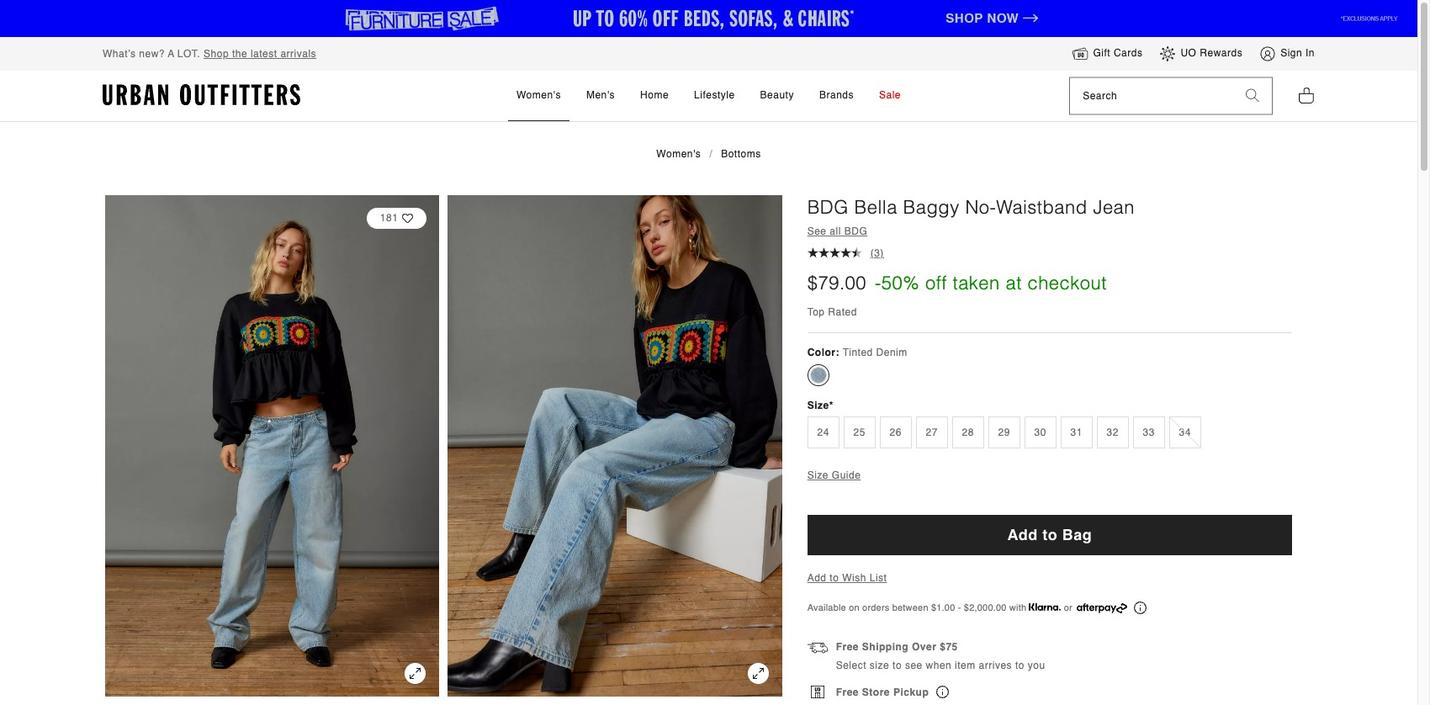 Task type: describe. For each thing, give the bounding box(es) containing it.
item
[[955, 660, 976, 671]]

color:
[[807, 347, 840, 358]]

between
[[892, 602, 929, 613]]

see
[[807, 226, 827, 238]]

select
[[836, 660, 867, 671]]

top
[[807, 306, 825, 318]]

available on orders between $1.00 - $2,000.00 with
[[807, 602, 1029, 613]]

urban outfitters image
[[103, 84, 300, 106]]

$79.00
[[807, 273, 867, 294]]

on
[[849, 602, 860, 613]]

waistband
[[996, 197, 1088, 218]]

33
[[1143, 427, 1155, 439]]

men's
[[586, 89, 615, 101]]

arrives
[[979, 660, 1012, 671]]

cards
[[1114, 48, 1143, 59]]

bottoms link
[[721, 148, 761, 160]]

new?
[[139, 48, 165, 60]]

1 star rating image from the left
[[818, 248, 829, 258]]

add for add to wish list
[[807, 572, 827, 584]]

181
[[380, 212, 398, 224]]

free for free shipping over $75 select size to see when item arrives to you
[[836, 641, 859, 653]]

wish
[[842, 572, 867, 584]]

uo
[[1181, 48, 1197, 59]]

free for free store pickup
[[836, 686, 859, 698]]

size for size
[[807, 399, 829, 411]]

size
[[870, 660, 890, 671]]

see all bdg link
[[807, 226, 868, 238]]

to inside button
[[1043, 526, 1058, 544]]

size guide button
[[807, 470, 861, 482]]

home
[[640, 89, 669, 101]]

bdg bella baggy no-waistband jean image
[[105, 195, 440, 696]]

you
[[1028, 660, 1046, 671]]

free shipping over $75 select size to see when item arrives to you
[[836, 641, 1046, 671]]

denim
[[876, 347, 908, 358]]

sign in
[[1281, 48, 1315, 59]]

color: tinted denim
[[807, 347, 908, 358]]

off
[[925, 273, 947, 294]]

orders
[[862, 602, 890, 613]]

beauty
[[760, 89, 794, 101]]

lifestyle
[[694, 89, 735, 101]]

size for size guide
[[807, 470, 829, 482]]

to left you
[[1015, 660, 1025, 671]]

jean
[[1093, 197, 1135, 218]]

in
[[1306, 48, 1315, 59]]

arrivals
[[281, 48, 316, 60]]

30
[[1034, 427, 1047, 439]]

pickup
[[893, 686, 929, 698]]

men's link
[[578, 71, 624, 121]]

$2,000.00
[[964, 602, 1007, 613]]

brands
[[819, 89, 854, 101]]

28
[[962, 427, 974, 439]]

bdg bella baggy no-waistband jean #1 image
[[448, 195, 782, 696]]

brands link
[[811, 71, 862, 121]]

sale link
[[871, 71, 910, 121]]

0 horizontal spatial -
[[875, 273, 882, 294]]

add for add to bag
[[1007, 526, 1038, 544]]

25
[[854, 427, 866, 439]]

when
[[926, 660, 952, 671]]

181 button
[[367, 199, 427, 237]]

gift cards
[[1093, 48, 1143, 59]]

bottoms
[[721, 148, 761, 160]]

baggy
[[903, 197, 960, 218]]

sign
[[1281, 48, 1303, 59]]

1 vertical spatial bdg
[[845, 226, 868, 238]]

32
[[1107, 427, 1119, 439]]

see
[[905, 660, 923, 671]]

uo rewards link
[[1160, 45, 1243, 62]]

add to bag button
[[807, 515, 1292, 555]]

store
[[862, 686, 890, 698]]

27
[[926, 427, 938, 439]]

31
[[1071, 427, 1083, 439]]

free store pickup
[[836, 686, 932, 698]]

34
[[1179, 427, 1191, 439]]

tinted denim image
[[810, 367, 827, 383]]

2 star rating image from the left
[[829, 248, 840, 258]]

women's link for bottoms
[[657, 148, 701, 160]]

4.7 stars element
[[807, 248, 862, 259]]

or
[[1064, 602, 1073, 613]]

29
[[998, 427, 1010, 439]]

to left see
[[893, 660, 902, 671]]

what's new? a lot. shop the latest arrivals
[[103, 48, 316, 60]]

search image
[[1246, 89, 1260, 103]]



Task type: vqa. For each thing, say whether or not it's contained in the screenshot.
right 3 colors
no



Task type: locate. For each thing, give the bounding box(es) containing it.
home link
[[632, 71, 677, 121]]

to left bag
[[1043, 526, 1058, 544]]

gift
[[1093, 48, 1111, 59]]

star rating image down the see
[[818, 248, 829, 258]]

0 vertical spatial bdg
[[807, 197, 849, 218]]

list
[[870, 572, 887, 584]]

0 vertical spatial women's
[[517, 89, 561, 101]]

over
[[912, 641, 937, 653]]

$1.00
[[931, 602, 955, 613]]

shop the latest arrivals link
[[204, 48, 316, 60]]

bdg
[[807, 197, 849, 218], [845, 226, 868, 238]]

1 vertical spatial free
[[836, 686, 859, 698]]

1 star rating image from the left
[[807, 248, 818, 258]]

add up available on the bottom right of the page
[[807, 572, 827, 584]]

1 vertical spatial add
[[807, 572, 827, 584]]

bag
[[1063, 526, 1092, 544]]

women's left men's
[[517, 89, 561, 101]]

what's
[[103, 48, 136, 60]]

women's
[[517, 89, 561, 101], [657, 148, 701, 160]]

klarna image
[[1029, 604, 1061, 611]]

star rating image
[[818, 248, 829, 258], [829, 248, 840, 258]]

rated
[[828, 306, 857, 318]]

free inside free shipping over $75 select size to see when item arrives to you
[[836, 641, 859, 653]]

top rated
[[807, 306, 857, 318]]

1 vertical spatial -
[[958, 602, 961, 613]]

women's left bottoms
[[657, 148, 701, 160]]

1 vertical spatial size
[[807, 470, 829, 482]]

star rating image down all
[[829, 248, 840, 258]]

add inside button
[[1007, 526, 1038, 544]]

shipping options image
[[807, 640, 828, 661]]

None search field
[[1070, 78, 1233, 114]]

1 horizontal spatial women's link
[[657, 148, 701, 160]]

original price: $79.00 element
[[807, 271, 867, 297]]

no-
[[965, 197, 997, 218]]

0 horizontal spatial add
[[807, 572, 827, 584]]

women's link left bottoms
[[657, 148, 701, 160]]

0 horizontal spatial women's link
[[508, 71, 570, 121]]

women's inside main navigation element
[[517, 89, 561, 101]]

main navigation element
[[365, 71, 1053, 121]]

gift cards link
[[1072, 45, 1143, 62]]

women's for bottoms
[[657, 148, 701, 160]]

free down select
[[836, 686, 859, 698]]

at
[[1006, 273, 1022, 294]]

women's link
[[508, 71, 570, 121], [657, 148, 701, 160]]

size guide
[[807, 470, 861, 482]]

3 star rating image from the left
[[851, 248, 862, 258]]

add to wish list
[[807, 572, 887, 584]]

size up 24
[[807, 399, 829, 411]]

sign in button
[[1260, 45, 1315, 62]]

1 size from the top
[[807, 399, 829, 411]]

size
[[807, 399, 829, 411], [807, 470, 829, 482]]

or button
[[1029, 600, 1147, 615]]

- right the $79.00
[[875, 273, 882, 294]]

all
[[830, 226, 841, 238]]

the
[[232, 48, 247, 60]]

add to wish list button
[[807, 572, 887, 584]]

0 vertical spatial free
[[836, 641, 859, 653]]

zoom in image
[[748, 663, 769, 684]]

women's link for men's
[[508, 71, 570, 121]]

tinted
[[843, 347, 873, 358]]

1 horizontal spatial women's
[[657, 148, 701, 160]]

Search text field
[[1070, 78, 1233, 114]]

a
[[168, 48, 174, 60]]

beauty link
[[752, 71, 803, 121]]

$79.00 -50% off taken at checkout
[[807, 273, 1107, 294]]

0 vertical spatial women's link
[[508, 71, 570, 121]]

to left wish
[[830, 572, 839, 584]]

bdg up all
[[807, 197, 849, 218]]

zoom in image
[[405, 663, 426, 684]]

1 horizontal spatial -
[[958, 602, 961, 613]]

taken
[[953, 273, 1000, 294]]

size left guide
[[807, 470, 829, 482]]

shop
[[204, 48, 229, 60]]

bella
[[854, 197, 898, 218]]

24
[[817, 427, 829, 439]]

2 star rating image from the left
[[840, 248, 851, 258]]

lot.
[[177, 48, 200, 60]]

-
[[875, 273, 882, 294], [958, 602, 961, 613]]

50%
[[882, 273, 920, 294]]

add left bag
[[1007, 526, 1038, 544]]

2 size from the top
[[807, 470, 829, 482]]

star rating image
[[807, 248, 818, 258], [840, 248, 851, 258], [851, 248, 862, 258]]

0 vertical spatial add
[[1007, 526, 1038, 544]]

1 vertical spatial women's link
[[657, 148, 701, 160]]

women's for men's
[[517, 89, 561, 101]]

- right $1.00
[[958, 602, 961, 613]]

women's link left men's link
[[508, 71, 570, 121]]

shipping
[[862, 641, 909, 653]]

lifestyle link
[[686, 71, 743, 121]]

sale
[[879, 89, 901, 101]]

free up select
[[836, 641, 859, 653]]

available
[[807, 602, 846, 613]]

store pickup image
[[811, 686, 824, 698], [811, 686, 824, 698], [937, 686, 949, 699]]

bdg bella baggy no-waistband jean see all bdg
[[807, 197, 1135, 238]]

rewards
[[1200, 48, 1243, 59]]

bdg right all
[[845, 226, 868, 238]]

0 horizontal spatial women's
[[517, 89, 561, 101]]

add
[[1007, 526, 1038, 544], [807, 572, 827, 584]]

checkout
[[1028, 273, 1107, 294]]

$75
[[940, 641, 958, 653]]

0 vertical spatial size
[[807, 399, 829, 411]]

1 horizontal spatial add
[[1007, 526, 1038, 544]]

with
[[1010, 602, 1027, 613]]

2 free from the top
[[836, 686, 859, 698]]

26
[[890, 427, 902, 439]]

0 vertical spatial -
[[875, 273, 882, 294]]

uo rewards
[[1181, 48, 1243, 59]]

my shopping bag image
[[1298, 86, 1315, 104]]

1 vertical spatial women's
[[657, 148, 701, 160]]

afterpay image
[[1077, 603, 1127, 613]]

1 free from the top
[[836, 641, 859, 653]]

guide
[[832, 470, 861, 482]]

add to bag
[[1007, 526, 1092, 544]]

free
[[836, 641, 859, 653], [836, 686, 859, 698]]

latest
[[251, 48, 277, 60]]



